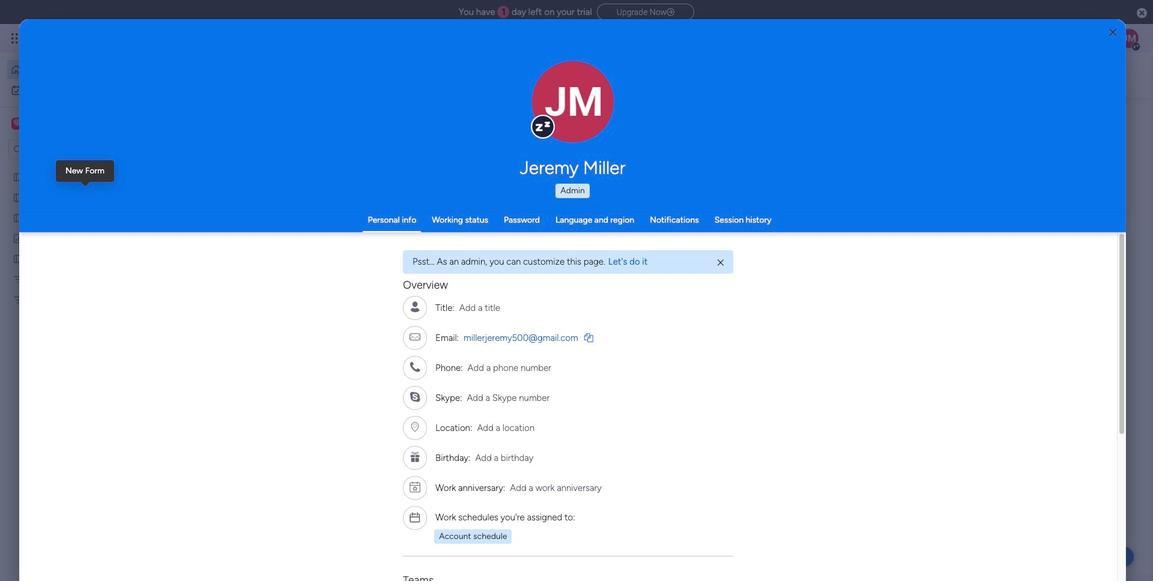 Task type: describe. For each thing, give the bounding box(es) containing it.
dapulse close image
[[1137, 7, 1147, 19]]

Search in workspace field
[[25, 143, 100, 156]]

close image
[[1109, 28, 1117, 37]]

component image for add to favorites image
[[570, 262, 581, 273]]

1 horizontal spatial public board image
[[737, 243, 750, 256]]

0 vertical spatial public board image
[[13, 192, 24, 203]]

remove from favorites image
[[529, 244, 541, 256]]

0 vertical spatial option
[[7, 60, 146, 79]]

jeremy miller image
[[1120, 29, 1139, 48]]

copied! image
[[584, 333, 593, 342]]

1 workspace image from the left
[[11, 117, 23, 130]]



Task type: locate. For each thing, give the bounding box(es) containing it.
workspace image
[[577, 471, 606, 499]]

2 workspace image from the left
[[13, 117, 22, 130]]

0 horizontal spatial shareable board image
[[13, 171, 24, 183]]

1 vertical spatial option
[[7, 80, 146, 100]]

1 horizontal spatial component image
[[570, 262, 581, 273]]

list box
[[0, 164, 153, 472]]

select product image
[[11, 32, 23, 44]]

public board image
[[737, 243, 750, 256], [13, 253, 24, 264]]

public board image down public dashboard icon
[[13, 253, 24, 264]]

public dashboard image
[[13, 232, 24, 244]]

public board image
[[13, 192, 24, 203], [13, 212, 24, 223], [570, 243, 583, 256]]

2 horizontal spatial component image
[[737, 262, 748, 273]]

add to favorites image
[[696, 244, 708, 256]]

0 vertical spatial shareable board image
[[13, 171, 24, 183]]

dapulse rightstroke image
[[667, 8, 675, 17]]

2 component image from the left
[[570, 262, 581, 273]]

3 component image from the left
[[737, 262, 748, 273]]

shareable board image inside quick search results list box
[[403, 243, 417, 256]]

public board image inside quick search results list box
[[570, 243, 583, 256]]

2 vertical spatial public board image
[[570, 243, 583, 256]]

component image
[[403, 262, 414, 273], [570, 262, 581, 273], [737, 262, 748, 273]]

shareable board image
[[13, 171, 24, 183], [403, 243, 417, 256]]

2 vertical spatial option
[[0, 166, 153, 168]]

workspace selection element
[[11, 117, 100, 132]]

0 horizontal spatial public board image
[[13, 253, 24, 264]]

quick search results list box
[[222, 136, 896, 296]]

component image for remove from favorites icon on the left top of page
[[403, 262, 414, 273]]

workspace image
[[11, 117, 23, 130], [13, 117, 22, 130]]

0 horizontal spatial component image
[[403, 262, 414, 273]]

dapulse x slim image
[[718, 258, 724, 268]]

1 horizontal spatial shareable board image
[[403, 243, 417, 256]]

1 vertical spatial public board image
[[13, 212, 24, 223]]

option
[[7, 60, 146, 79], [7, 80, 146, 100], [0, 166, 153, 168]]

public board image right add to favorites image
[[737, 243, 750, 256]]

1 vertical spatial shareable board image
[[403, 243, 417, 256]]

1 component image from the left
[[403, 262, 414, 273]]



Task type: vqa. For each thing, say whether or not it's contained in the screenshot.
the right component icon
yes



